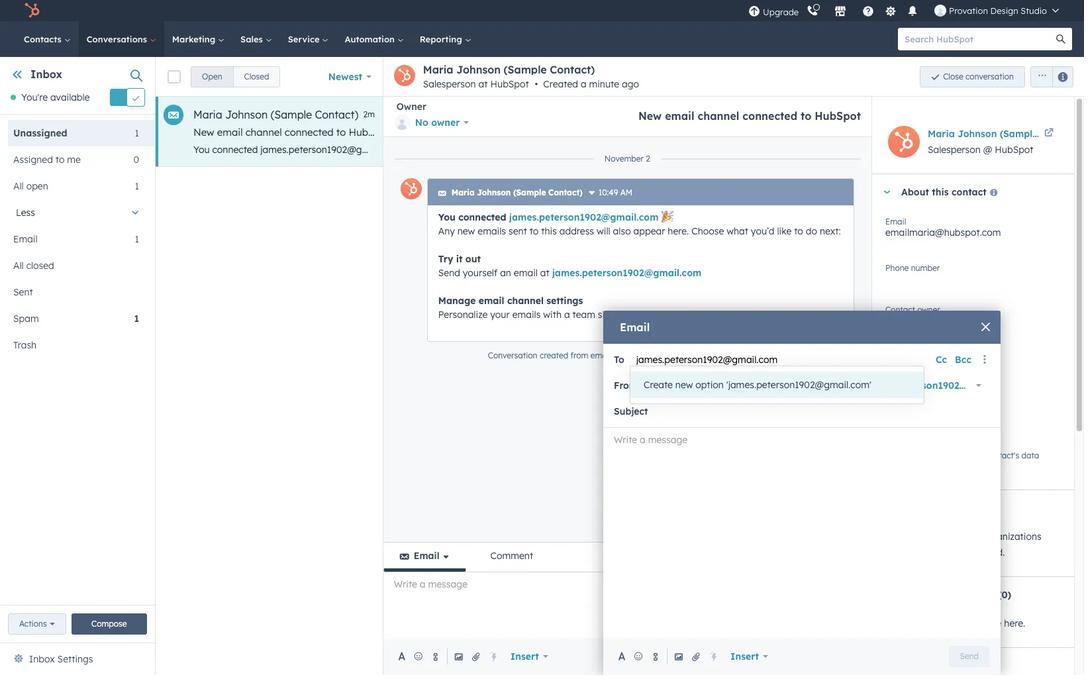 Task type: locate. For each thing, give the bounding box(es) containing it.
1 horizontal spatial choose
[[692, 225, 725, 237]]

0 vertical spatial settings
[[547, 295, 583, 307]]

1 horizontal spatial it
[[826, 144, 832, 156]]

will left "live"
[[972, 618, 985, 630]]

1 vertical spatial studio
[[829, 380, 859, 392]]

from inside main content
[[571, 351, 589, 361]]

yourself inside maria johnson (sample contact) 2m new email channel connected to hubspot you connected james.peterson1902@gmail.com any new emails sent to this address will also appear here. choose what you'd like to do next:  try it out send yourself an email at <a href = 'mailto:james.p
[[876, 144, 911, 156]]

peterson
[[677, 380, 718, 392]]

0 vertical spatial provation
[[950, 5, 989, 16]]

james.peterson1902@gmail.com up 'manage email channel settings personalize your emails with a team signature. go to email channel settings'
[[553, 267, 702, 279]]

0 horizontal spatial yourself
[[463, 267, 498, 279]]

lead status
[[886, 414, 930, 424]]

0 vertical spatial what
[[693, 144, 715, 156]]

contact) inside maria johnson (sample contact) 2m new email channel connected to hubspot you connected james.peterson1902@gmail.com any new emails sent to this address will also appear here. choose what you'd like to do next:  try it out send yourself an email at <a href = 'mailto:james.p
[[315, 108, 359, 121]]

all for all closed
[[13, 260, 24, 272]]

owner right the no
[[432, 117, 460, 129]]

1 vertical spatial next:
[[820, 225, 842, 237]]

sales
[[241, 34, 266, 44]]

james.peterson1902@gmail.com link down more info icon in the top right of the page
[[510, 211, 659, 223]]

inbox up you're available at the left top of the page
[[30, 68, 62, 81]]

contact
[[886, 305, 916, 315]]

0 horizontal spatial design
[[794, 380, 826, 392]]

0 vertical spatial design
[[991, 5, 1019, 16]]

james.peterson1902@gmail.com down stage
[[868, 380, 1018, 392]]

1 vertical spatial new
[[458, 225, 475, 237]]

james.peterson1902@gmail.com link up peterson on the right of the page
[[627, 351, 767, 363]]

lead down lifecycle
[[886, 383, 908, 395]]

1 horizontal spatial an
[[913, 144, 924, 156]]

0 horizontal spatial what
[[693, 144, 715, 156]]

0 vertical spatial like
[[744, 144, 758, 156]]

insert button
[[502, 644, 557, 670], [722, 644, 777, 670]]

None field
[[637, 346, 786, 373]]

yourself up caret icon
[[876, 144, 911, 156]]

conversations up past conversations will live here.
[[931, 589, 996, 601]]

from inside "popup button"
[[721, 380, 743, 392]]

do inside you connected james.peterson1902@gmail.com 🎉 any new emails sent to this address will also appear here. choose what you'd like to do next:
[[806, 225, 818, 237]]

sent inside you connected james.peterson1902@gmail.com 🎉 any new emails sent to this address will also appear here. choose what you'd like to do next:
[[509, 225, 527, 237]]

lifecycle stage
[[886, 368, 942, 378]]

contact) up the created
[[550, 63, 595, 76]]

owner inside no owner popup button
[[432, 117, 460, 129]]

to
[[801, 109, 812, 123], [337, 126, 346, 139], [496, 144, 505, 156], [761, 144, 770, 156], [56, 154, 65, 166], [530, 225, 539, 237], [795, 225, 804, 237], [660, 309, 670, 321]]

me
[[67, 154, 81, 166]]

this
[[508, 144, 523, 156], [933, 186, 950, 198], [542, 225, 557, 237], [957, 547, 973, 559]]

appear inside maria johnson (sample contact) 2m new email channel connected to hubspot you connected james.peterson1902@gmail.com any new emails sent to this address will also appear here. choose what you'd like to do next:  try it out send yourself an email at <a href = 'mailto:james.p
[[600, 144, 632, 156]]

0 horizontal spatial emails
[[444, 144, 472, 156]]

0 vertical spatial james.peterson1902@gmail.com link
[[510, 211, 659, 223]]

salesperson left @
[[929, 144, 981, 156]]

inbox settings link
[[29, 652, 93, 667]]

1 horizontal spatial next:
[[820, 225, 842, 237]]

from
[[571, 351, 589, 361], [721, 380, 743, 392]]

<a
[[965, 144, 976, 156]]

about this contact
[[902, 186, 987, 198]]

conversations inside dropdown button
[[931, 589, 996, 601]]

settings link
[[883, 4, 899, 18]]

from
[[614, 380, 638, 392]]

(sample inside "maria johnson (sample contact) salesperson at hubspot • created a minute ago"
[[504, 63, 547, 76]]

'james.peterson1902@gmail.com'
[[727, 379, 872, 391]]

at inside "maria johnson (sample contact) salesperson at hubspot • created a minute ago"
[[479, 78, 488, 90]]

am
[[621, 188, 633, 198]]

2 group from the left
[[1026, 66, 1074, 87]]

new inside maria johnson (sample contact) 2m new email channel connected to hubspot you connected james.peterson1902@gmail.com any new emails sent to this address will also appear here. choose what you'd like to do next:  try it out send yourself an email at <a href = 'mailto:james.p
[[424, 144, 442, 156]]

close conversation button
[[921, 66, 1026, 87]]

will inside maria johnson (sample contact) 2m new email channel connected to hubspot you connected james.peterson1902@gmail.com any new emails sent to this address will also appear here. choose what you'd like to do next:  try it out send yourself an email at <a href = 'mailto:james.p
[[563, 144, 577, 156]]

0 horizontal spatial new
[[194, 126, 215, 139]]

provation right option
[[746, 380, 791, 392]]

the
[[905, 531, 919, 543]]

with inside see the businesses or organizations associated with this record.
[[936, 547, 955, 559]]

closed
[[244, 71, 269, 81]]

try
[[810, 144, 823, 156], [439, 253, 454, 265]]

Last contacted text field
[[886, 339, 1062, 361]]

james peterson from provation design studio ( james.peterson1902@gmail.com )
[[644, 380, 1024, 392]]

0 vertical spatial emails
[[444, 144, 472, 156]]

0 vertical spatial it
[[826, 144, 832, 156]]

(sample down the closed button
[[271, 108, 312, 121]]

0 vertical spatial try
[[810, 144, 823, 156]]

1 vertical spatial like
[[778, 225, 792, 237]]

it inside try it out send yourself an email at james.peterson1902@gmail.com
[[456, 253, 463, 265]]

2
[[646, 154, 651, 164]]

emails inside you connected james.peterson1902@gmail.com 🎉 any new emails sent to this address will also appear here. choose what you'd like to do next:
[[478, 225, 506, 237]]

you'd inside you connected james.peterson1902@gmail.com 🎉 any new emails sent to this address will also appear here. choose what you'd like to do next:
[[751, 225, 775, 237]]

from for email
[[571, 351, 589, 361]]

1 for all open
[[135, 181, 139, 192]]

0 vertical spatial you'd
[[718, 144, 741, 156]]

you'd
[[718, 144, 741, 156], [751, 225, 775, 237]]

studio left (
[[829, 380, 859, 392]]

new down open 'button'
[[194, 126, 215, 139]]

to inside 'manage email channel settings personalize your emails with a team signature. go to email channel settings'
[[660, 309, 670, 321]]

0 vertical spatial address
[[526, 144, 561, 156]]

manage
[[439, 295, 476, 307]]

all left open
[[13, 181, 24, 192]]

group
[[191, 66, 281, 87], [1026, 66, 1074, 87]]

james.peterson1902@gmail.com inside try it out send yourself an email at james.peterson1902@gmail.com
[[553, 267, 702, 279]]

0 horizontal spatial provation
[[746, 380, 791, 392]]

2 vertical spatial at
[[541, 267, 550, 279]]

create new option 'james.peterson1902@gmail.com' button
[[631, 372, 925, 398]]

0 vertical spatial do
[[773, 144, 784, 156]]

you connected james.peterson1902@gmail.com 🎉 any new emails sent to this address will also appear here. choose what you'd like to do next:
[[439, 211, 842, 237]]

new inside create new option 'james.peterson1902@gmail.com' button
[[676, 379, 694, 391]]

this inside "dropdown button"
[[933, 186, 950, 198]]

contacted
[[904, 331, 942, 341]]

search image
[[1057, 34, 1066, 44]]

(0)
[[999, 589, 1012, 601]]

1 horizontal spatial any
[[439, 225, 455, 237]]

2 insert from the left
[[731, 651, 760, 663]]

1 link opens in a new window image from the top
[[758, 351, 766, 363]]

0 vertical spatial all
[[13, 181, 24, 192]]

connected inside you connected james.peterson1902@gmail.com 🎉 any new emails sent to this address will also appear here. choose what you'd like to do next:
[[459, 211, 507, 223]]

also inside you connected james.peterson1902@gmail.com 🎉 any new emails sent to this address will also appear here. choose what you'd like to do next:
[[613, 225, 631, 237]]

data
[[1022, 451, 1040, 461]]

1 vertical spatial emails
[[478, 225, 506, 237]]

james.peterson1902@gmail.com down more info icon in the top right of the page
[[510, 211, 659, 223]]

0 horizontal spatial with
[[544, 309, 562, 321]]

1 horizontal spatial design
[[991, 5, 1019, 16]]

a left minute
[[581, 78, 587, 90]]

create
[[644, 379, 673, 391]]

0 horizontal spatial appear
[[600, 144, 632, 156]]

you
[[194, 144, 210, 156], [439, 211, 456, 223]]

1 vertical spatial with
[[936, 547, 955, 559]]

maria johnson (sample contact)
[[929, 128, 1082, 140], [452, 188, 583, 198]]

0 horizontal spatial insert button
[[502, 644, 557, 670]]

0 horizontal spatial group
[[191, 66, 281, 87]]

lead option
[[886, 383, 908, 395]]

1 horizontal spatial send
[[851, 144, 873, 156]]

1 horizontal spatial provation
[[950, 5, 989, 16]]

address
[[526, 144, 561, 156], [560, 225, 595, 237]]

inbox inside inbox settings link
[[29, 654, 55, 665]]

trash
[[13, 340, 37, 352]]

0 horizontal spatial you
[[194, 144, 210, 156]]

email inside email emailmaria@hubspot.com
[[886, 217, 907, 227]]

contact owner
[[886, 305, 941, 315]]

1 vertical spatial a
[[565, 309, 570, 321]]

sent inside maria johnson (sample contact) 2m new email channel connected to hubspot you connected james.peterson1902@gmail.com any new emails sent to this address will also appear here. choose what you'd like to do next:  try it out send yourself an email at <a href = 'mailto:james.p
[[475, 144, 494, 156]]

1 vertical spatial at
[[953, 144, 963, 156]]

1 horizontal spatial new
[[458, 225, 475, 237]]

1 horizontal spatial new
[[639, 109, 662, 123]]

contact) inside "maria johnson (sample contact) salesperson at hubspot • created a minute ago"
[[550, 63, 595, 76]]

conversations down other conversations (0)
[[908, 618, 969, 630]]

1 all from the top
[[13, 181, 24, 192]]

0 vertical spatial will
[[563, 144, 577, 156]]

2 horizontal spatial will
[[972, 618, 985, 630]]

0 horizontal spatial owner
[[432, 117, 460, 129]]

1 horizontal spatial group
[[1026, 66, 1074, 87]]

2 vertical spatial new
[[676, 379, 694, 391]]

about this contact button
[[873, 174, 1062, 210]]

0 vertical spatial any
[[405, 144, 421, 156]]

emails inside 'manage email channel settings personalize your emails with a team signature. go to email channel settings'
[[513, 309, 541, 321]]

james peterson from provation design studio ( james.peterson1902@gmail.com ) button
[[643, 372, 1024, 399]]

next: inside you connected james.peterson1902@gmail.com 🎉 any new emails sent to this address will also appear here. choose what you'd like to do next:
[[820, 225, 842, 237]]

you inside maria johnson (sample contact) 2m new email channel connected to hubspot you connected james.peterson1902@gmail.com any new emails sent to this address will also appear here. choose what you'd like to do next:  try it out send yourself an email at <a href = 'mailto:james.p
[[194, 144, 210, 156]]

unassigned
[[13, 127, 67, 139]]

1 vertical spatial send
[[439, 267, 461, 279]]

also down am
[[613, 225, 631, 237]]

2 lead from the top
[[886, 414, 905, 424]]

salesperson @ hubspot
[[929, 144, 1034, 156]]

1 horizontal spatial owner
[[918, 305, 941, 315]]

menu
[[748, 0, 1069, 21]]

0 horizontal spatial try
[[439, 253, 454, 265]]

marketplaces button
[[827, 0, 855, 21]]

james peterson image
[[935, 5, 947, 17]]

provation right james peterson icon
[[950, 5, 989, 16]]

email
[[886, 217, 907, 227], [13, 234, 38, 245], [620, 321, 650, 334], [414, 550, 440, 562]]

1 horizontal spatial what
[[727, 225, 749, 237]]

1 insert from the left
[[511, 651, 539, 663]]

it inside maria johnson (sample contact) 2m new email channel connected to hubspot you connected james.peterson1902@gmail.com any new emails sent to this address will also appear here. choose what you'd like to do next:  try it out send yourself an email at <a href = 'mailto:james.p
[[826, 144, 832, 156]]

1 vertical spatial you
[[439, 211, 456, 223]]

out inside maria johnson (sample contact) 2m new email channel connected to hubspot you connected james.peterson1902@gmail.com any new emails sent to this address will also appear here. choose what you'd like to do next:  try it out send yourself an email at <a href = 'mailto:james.p
[[834, 144, 849, 156]]

1 vertical spatial design
[[794, 380, 826, 392]]

link opens in a new window image
[[758, 351, 766, 363], [758, 353, 766, 361]]

caret image
[[883, 191, 891, 194]]

2 horizontal spatial here.
[[1005, 618, 1026, 630]]

provation design studio button
[[927, 0, 1068, 21]]

(sample up •
[[504, 63, 547, 76]]

new down ago
[[639, 109, 662, 123]]

Closed button
[[233, 66, 281, 87]]

address down •
[[526, 144, 561, 156]]

past conversations will live here.
[[886, 618, 1026, 630]]

1 vertical spatial an
[[501, 267, 512, 279]]

2 link opens in a new window image from the top
[[758, 353, 766, 361]]

all inside button
[[13, 260, 24, 272]]

0 horizontal spatial do
[[773, 144, 784, 156]]

all for all open
[[13, 181, 24, 192]]

appear down 🎉
[[634, 225, 666, 237]]

emails for connected
[[478, 225, 506, 237]]

create new option 'james.peterson1902@gmail.com'
[[644, 379, 872, 391]]

an inside maria johnson (sample contact) 2m new email channel connected to hubspot you connected james.peterson1902@gmail.com any new emails sent to this address will also appear here. choose what you'd like to do next:  try it out send yourself an email at <a href = 'mailto:james.p
[[913, 144, 924, 156]]

provation inside provation design studio popup button
[[950, 5, 989, 16]]

new
[[639, 109, 662, 123], [194, 126, 215, 139]]

owner for contact owner
[[918, 305, 941, 315]]

try it out send yourself an email at james.peterson1902@gmail.com
[[439, 253, 702, 279]]

main content
[[156, 57, 1085, 675]]

newest
[[329, 71, 363, 83]]

address up try it out send yourself an email at james.peterson1902@gmail.com
[[560, 225, 595, 237]]

or
[[971, 531, 980, 543]]

all left "closed"
[[13, 260, 24, 272]]

james.peterson1902@gmail.com link up 'manage email channel settings personalize your emails with a team signature. go to email channel settings'
[[553, 267, 702, 279]]

1 insert button from the left
[[502, 644, 557, 670]]

0 horizontal spatial studio
[[829, 380, 859, 392]]

1 vertical spatial from
[[721, 380, 743, 392]]

0 horizontal spatial here.
[[634, 144, 656, 156]]

will left november
[[563, 144, 577, 156]]

an up your at the left top
[[501, 267, 512, 279]]

will
[[563, 144, 577, 156], [597, 225, 611, 237], [972, 618, 985, 630]]

1 horizontal spatial insert
[[731, 651, 760, 663]]

a
[[581, 78, 587, 90], [565, 309, 570, 321]]

james.peterson1902@gmail.com down 2m
[[261, 144, 402, 156]]

spam
[[13, 313, 39, 325]]

0 horizontal spatial it
[[456, 253, 463, 265]]

this inside see the businesses or organizations associated with this record.
[[957, 547, 973, 559]]

address inside maria johnson (sample contact) 2m new email channel connected to hubspot you connected james.peterson1902@gmail.com any new emails sent to this address will also appear here. choose what you'd like to do next:  try it out send yourself an email at <a href = 'mailto:james.p
[[526, 144, 561, 156]]

choose inside maria johnson (sample contact) 2m new email channel connected to hubspot you connected james.peterson1902@gmail.com any new emails sent to this address will also appear here. choose what you'd like to do next:  try it out send yourself an email at <a href = 'mailto:james.p
[[658, 144, 691, 156]]

None text field
[[654, 398, 983, 425]]

phone number
[[886, 263, 941, 273]]

insert for 1st 'insert' popup button from right
[[731, 651, 760, 663]]

1 group from the left
[[191, 66, 281, 87]]

at
[[479, 78, 488, 90], [953, 144, 963, 156], [541, 267, 550, 279]]

inbox left settings
[[29, 654, 55, 665]]

0 horizontal spatial like
[[744, 144, 758, 156]]

open
[[26, 181, 48, 192]]

2 all from the top
[[13, 260, 24, 272]]

0 vertical spatial at
[[479, 78, 488, 90]]

marketplaces image
[[835, 6, 847, 18]]

like inside you connected james.peterson1902@gmail.com 🎉 any new emails sent to this address will also appear here. choose what you'd like to do next:
[[778, 225, 792, 237]]

(sample inside maria johnson (sample contact) 2m new email channel connected to hubspot you connected james.peterson1902@gmail.com any new emails sent to this address will also appear here. choose what you'd like to do next:  try it out send yourself an email at <a href = 'mailto:james.p
[[271, 108, 312, 121]]

james.peterson1902@gmail.com inside maria johnson (sample contact) 2m new email channel connected to hubspot you connected james.peterson1902@gmail.com any new emails sent to this address will also appear here. choose what you'd like to do next:  try it out send yourself an email at <a href = 'mailto:james.p
[[261, 144, 402, 156]]

0 vertical spatial a
[[581, 78, 587, 90]]

1 vertical spatial it
[[456, 253, 463, 265]]

automation link
[[337, 21, 412, 57]]

studio up search hubspot search box on the right top
[[1022, 5, 1048, 16]]

address inside you connected james.peterson1902@gmail.com 🎉 any new emails sent to this address will also appear here. choose what you'd like to do next:
[[560, 225, 595, 237]]

lifecycle
[[886, 368, 919, 378]]

owner up the contacted
[[918, 305, 941, 315]]

0 horizontal spatial any
[[405, 144, 421, 156]]

stage
[[921, 368, 942, 378]]

inbox
[[30, 68, 62, 81], [29, 654, 55, 665]]

with down businesses
[[936, 547, 955, 559]]

0 vertical spatial send
[[851, 144, 873, 156]]

new
[[424, 144, 442, 156], [458, 225, 475, 237], [676, 379, 694, 391]]

james.peterson1902@gmail.com link
[[510, 211, 659, 223], [553, 267, 702, 279], [627, 351, 767, 363]]

from right the created
[[571, 351, 589, 361]]

0 horizontal spatial will
[[563, 144, 577, 156]]

email inside try it out send yourself an email at james.peterson1902@gmail.com
[[514, 267, 538, 279]]

lead left status
[[886, 414, 905, 424]]

0 horizontal spatial new
[[424, 144, 442, 156]]

1 horizontal spatial here.
[[668, 225, 689, 237]]

send inside maria johnson (sample contact) 2m new email channel connected to hubspot you connected james.peterson1902@gmail.com any new emails sent to this address will also appear here. choose what you'd like to do next:  try it out send yourself an email at <a href = 'mailto:james.p
[[851, 144, 873, 156]]

with left team at the right
[[544, 309, 562, 321]]

0 vertical spatial yourself
[[876, 144, 911, 156]]

insert for second 'insert' popup button from right
[[511, 651, 539, 663]]

connected
[[743, 109, 798, 123], [285, 126, 334, 139], [212, 144, 258, 156], [459, 211, 507, 223]]

also left november
[[580, 144, 597, 156]]

1 vertical spatial yourself
[[463, 267, 498, 279]]

yourself up manage on the left top of the page
[[463, 267, 498, 279]]

what inside maria johnson (sample contact) 2m new email channel connected to hubspot you connected james.peterson1902@gmail.com any new emails sent to this address will also appear here. choose what you'd like to do next:  try it out send yourself an email at <a href = 'mailto:james.p
[[693, 144, 715, 156]]

a left team at the right
[[565, 309, 570, 321]]

0 horizontal spatial next:
[[787, 144, 808, 156]]

insert
[[511, 651, 539, 663], [731, 651, 760, 663]]

1 for spam
[[134, 313, 139, 325]]

do
[[773, 144, 784, 156], [806, 225, 818, 237]]

2 vertical spatial emails
[[513, 309, 541, 321]]

1 lead from the top
[[886, 383, 908, 395]]

provation inside james peterson from provation design studio ( james.peterson1902@gmail.com ) "popup button"
[[746, 380, 791, 392]]

salesperson up no owner
[[423, 78, 476, 90]]

contact) up 'mailto:james.p
[[1042, 128, 1082, 140]]

)
[[1021, 380, 1024, 392]]

1 vertical spatial will
[[597, 225, 611, 237]]

1 vertical spatial new
[[194, 126, 215, 139]]

lead inside popup button
[[886, 383, 908, 395]]

processing
[[943, 451, 984, 461]]

2 horizontal spatial new
[[676, 379, 694, 391]]

•
[[535, 78, 538, 90]]

contact) left 2m
[[315, 108, 359, 121]]

1 horizontal spatial try
[[810, 144, 823, 156]]

last contacted
[[886, 331, 942, 341]]

group down search button
[[1026, 66, 1074, 87]]

2 horizontal spatial at
[[953, 144, 963, 156]]

0 vertical spatial an
[[913, 144, 924, 156]]

owner for no owner
[[432, 117, 460, 129]]

0 horizontal spatial insert
[[511, 651, 539, 663]]

0 vertical spatial out
[[834, 144, 849, 156]]

0 vertical spatial owner
[[432, 117, 460, 129]]

maria johnson (sample contact) link
[[929, 126, 1082, 142]]

like inside maria johnson (sample contact) 2m new email channel connected to hubspot you connected james.peterson1902@gmail.com any new emails sent to this address will also appear here. choose what you'd like to do next:  try it out send yourself an email at <a href = 'mailto:james.p
[[744, 144, 758, 156]]

choose inside you connected james.peterson1902@gmail.com 🎉 any new emails sent to this address will also appear here. choose what you'd like to do next:
[[692, 225, 725, 237]]

via
[[614, 351, 625, 361]]

Search HubSpot search field
[[899, 28, 1061, 50]]

an up the "about"
[[913, 144, 924, 156]]

marketing
[[172, 34, 218, 44]]

this inside you connected james.peterson1902@gmail.com 🎉 any new emails sent to this address will also appear here. choose what you'd like to do next:
[[542, 225, 557, 237]]

send inside try it out send yourself an email at james.peterson1902@gmail.com
[[439, 267, 461, 279]]

also
[[580, 144, 597, 156], [613, 225, 631, 237]]

main content containing maria johnson (sample contact)
[[156, 57, 1085, 675]]

upgrade image
[[749, 6, 761, 18]]

will down 10:49
[[597, 225, 611, 237]]

try inside try it out send yourself an email at james.peterson1902@gmail.com
[[439, 253, 454, 265]]

maria inside "maria johnson (sample contact) salesperson at hubspot • created a minute ago"
[[423, 63, 454, 76]]

0 vertical spatial sent
[[475, 144, 494, 156]]

from right peterson on the right of the page
[[721, 380, 743, 392]]

2 insert button from the left
[[722, 644, 777, 670]]

james.peterson1902@gmail.com up peterson on the right of the page
[[627, 351, 756, 361]]

at inside try it out send yourself an email at james.peterson1902@gmail.com
[[541, 267, 550, 279]]

1 horizontal spatial a
[[581, 78, 587, 90]]

your
[[491, 309, 510, 321]]

any inside maria johnson (sample contact) 2m new email channel connected to hubspot you connected james.peterson1902@gmail.com any new emails sent to this address will also appear here. choose what you'd like to do next:  try it out send yourself an email at <a href = 'mailto:james.p
[[405, 144, 421, 156]]

2 horizontal spatial emails
[[513, 309, 541, 321]]

1 vertical spatial lead
[[886, 414, 905, 424]]

0 vertical spatial new
[[424, 144, 442, 156]]

2 horizontal spatial send
[[961, 652, 980, 661]]

0 vertical spatial conversations
[[931, 589, 996, 601]]

lead button
[[886, 376, 1062, 398]]

appear left the 2
[[600, 144, 632, 156]]

1 vertical spatial choose
[[692, 225, 725, 237]]

channel inside maria johnson (sample contact) 2m new email channel connected to hubspot you connected james.peterson1902@gmail.com any new emails sent to this address will also appear here. choose what you'd like to do next:  try it out send yourself an email at <a href = 'mailto:james.p
[[246, 126, 282, 139]]

status
[[907, 414, 930, 424]]

available
[[50, 92, 90, 104]]

(sample left more info icon in the top right of the page
[[514, 188, 546, 198]]

0 horizontal spatial a
[[565, 309, 570, 321]]

with
[[544, 309, 562, 321], [936, 547, 955, 559]]

0 vertical spatial also
[[580, 144, 597, 156]]

inbox for inbox
[[30, 68, 62, 81]]

group down sales
[[191, 66, 281, 87]]

1 vertical spatial any
[[439, 225, 455, 237]]



Task type: describe. For each thing, give the bounding box(es) containing it.
contacts link
[[16, 21, 79, 57]]

2 vertical spatial here.
[[1005, 618, 1026, 630]]

new inside you connected james.peterson1902@gmail.com 🎉 any new emails sent to this address will also appear here. choose what you'd like to do next:
[[458, 225, 475, 237]]

help button
[[858, 0, 880, 21]]

from for provation
[[721, 380, 743, 392]]

try inside maria johnson (sample contact) 2m new email channel connected to hubspot you connected james.peterson1902@gmail.com any new emails sent to this address will also appear here. choose what you'd like to do next:  try it out send yourself an email at <a href = 'mailto:james.p
[[810, 144, 823, 156]]

a inside "maria johnson (sample contact) salesperson at hubspot • created a minute ago"
[[581, 78, 587, 90]]

go to email channel settings link
[[644, 309, 777, 321]]

see
[[886, 531, 902, 543]]

settings
[[57, 654, 93, 665]]

0 vertical spatial new
[[639, 109, 662, 123]]

(sample up '='
[[1001, 128, 1039, 140]]

an inside try it out send yourself an email at james.peterson1902@gmail.com
[[501, 267, 512, 279]]

10:49
[[599, 188, 619, 198]]

0
[[134, 154, 139, 166]]

james.peterson1902@gmail.com inside you connected james.peterson1902@gmail.com 🎉 any new emails sent to this address will also appear here. choose what you'd like to do next:
[[510, 211, 659, 223]]

inbox for inbox settings
[[29, 654, 55, 665]]

design inside "popup button"
[[794, 380, 826, 392]]

legal basis for processing contact's data
[[886, 451, 1040, 461]]

emails for email
[[513, 309, 541, 321]]

owner
[[397, 101, 427, 113]]

do inside maria johnson (sample contact) 2m new email channel connected to hubspot you connected james.peterson1902@gmail.com any new emails sent to this address will also appear here. choose what you'd like to do next:  try it out send yourself an email at <a href = 'mailto:james.p
[[773, 144, 784, 156]]

search button
[[1051, 28, 1073, 50]]

notifications image
[[907, 6, 919, 18]]

you'd inside maria johnson (sample contact) 2m new email channel connected to hubspot you connected james.peterson1902@gmail.com any new emails sent to this address will also appear here. choose what you'd like to do next:  try it out send yourself an email at <a href = 'mailto:james.p
[[718, 144, 741, 156]]

all open
[[13, 181, 48, 192]]

closed
[[26, 260, 54, 272]]

manage email channel settings personalize your emails with a team signature. go to email channel settings
[[439, 295, 777, 321]]

comment button
[[474, 543, 550, 572]]

sent button
[[8, 279, 139, 306]]

you inside you connected james.peterson1902@gmail.com 🎉 any new emails sent to this address will also appear here. choose what you'd like to do next:
[[439, 211, 456, 223]]

calling icon button
[[802, 2, 825, 19]]

studio inside "popup button"
[[829, 380, 859, 392]]

group containing open
[[191, 66, 281, 87]]

service
[[288, 34, 322, 44]]

email from maria johnson (sample contact) with subject new email channel connected to hubspot row
[[156, 97, 1072, 167]]

inbox settings
[[29, 654, 93, 665]]

johnson inside "maria johnson (sample contact) salesperson at hubspot • created a minute ago"
[[457, 63, 501, 76]]

🎉
[[662, 211, 674, 223]]

november
[[605, 154, 644, 164]]

live
[[988, 618, 1002, 630]]

lead for lead status
[[886, 414, 905, 424]]

open
[[202, 71, 222, 81]]

2 vertical spatial will
[[972, 618, 985, 630]]

a inside 'manage email channel settings personalize your emails with a team signature. go to email channel settings'
[[565, 309, 570, 321]]

1 horizontal spatial maria johnson (sample contact)
[[929, 128, 1082, 140]]

compose button
[[71, 614, 147, 635]]

email button
[[384, 543, 466, 572]]

send inside button
[[961, 652, 980, 661]]

(
[[862, 380, 865, 392]]

10:49 am
[[599, 188, 633, 198]]

email inside button
[[414, 550, 440, 562]]

1 vertical spatial james.peterson1902@gmail.com link
[[553, 267, 702, 279]]

contact) left more info icon in the top right of the page
[[549, 188, 583, 198]]

past
[[886, 618, 905, 630]]

close image
[[982, 322, 991, 331]]

also inside maria johnson (sample contact) 2m new email channel connected to hubspot you connected james.peterson1902@gmail.com any new emails sent to this address will also appear here. choose what you'd like to do next:  try it out send yourself an email at <a href = 'mailto:james.p
[[580, 144, 597, 156]]

actions button
[[8, 614, 66, 635]]

johnson inside maria johnson (sample contact) 2m new email channel connected to hubspot you connected james.peterson1902@gmail.com any new emails sent to this address will also appear here. choose what you'd like to do next:  try it out send yourself an email at <a href = 'mailto:james.p
[[225, 108, 268, 121]]

associated
[[886, 547, 934, 559]]

studio inside popup button
[[1022, 5, 1048, 16]]

to
[[614, 354, 625, 366]]

no owner
[[415, 117, 460, 129]]

here. inside maria johnson (sample contact) 2m new email channel connected to hubspot you connected james.peterson1902@gmail.com any new emails sent to this address will also appear here. choose what you'd like to do next:  try it out send yourself an email at <a href = 'mailto:james.p
[[634, 144, 656, 156]]

hubspot image
[[24, 3, 40, 19]]

provation design studio
[[950, 5, 1048, 16]]

settings image
[[885, 6, 897, 18]]

next: inside maria johnson (sample contact) 2m new email channel connected to hubspot you connected james.peterson1902@gmail.com any new emails sent to this address will also appear here. choose what you'd like to do next:  try it out send yourself an email at <a href = 'mailto:james.p
[[787, 144, 808, 156]]

other
[[902, 589, 928, 601]]

here. inside you connected james.peterson1902@gmail.com 🎉 any new emails sent to this address will also appear here. choose what you'd like to do next:
[[668, 225, 689, 237]]

@
[[984, 144, 993, 156]]

help image
[[863, 6, 875, 18]]

subject
[[614, 406, 649, 418]]

reporting link
[[412, 21, 480, 57]]

menu containing provation design studio
[[748, 0, 1069, 21]]

compose
[[91, 619, 127, 629]]

marketing link
[[164, 21, 233, 57]]

more info image
[[588, 190, 596, 198]]

conversations for other
[[931, 589, 996, 601]]

assigned
[[13, 154, 53, 166]]

maria johnson (sample contact) 2m new email channel connected to hubspot you connected james.peterson1902@gmail.com any new emails sent to this address will also appear here. choose what you'd like to do next:  try it out send yourself an email at <a href = 'mailto:james.p
[[194, 108, 1072, 156]]

design inside popup button
[[991, 5, 1019, 16]]

upgrade
[[764, 6, 799, 17]]

signature.
[[598, 309, 642, 321]]

appear inside you connected james.peterson1902@gmail.com 🎉 any new emails sent to this address will also appear here. choose what you'd like to do next:
[[634, 225, 666, 237]]

you're available image
[[11, 95, 16, 100]]

notifications button
[[902, 0, 925, 21]]

legal
[[886, 451, 907, 461]]

conversations for past
[[908, 618, 969, 630]]

salesperson inside "maria johnson (sample contact) salesperson at hubspot • created a minute ago"
[[423, 78, 476, 90]]

1 vertical spatial salesperson
[[929, 144, 981, 156]]

emails inside maria johnson (sample contact) 2m new email channel connected to hubspot you connected james.peterson1902@gmail.com any new emails sent to this address will also appear here. choose what you'd like to do next:  try it out send yourself an email at <a href = 'mailto:james.p
[[444, 144, 472, 156]]

yourself inside try it out send yourself an email at james.peterson1902@gmail.com
[[463, 267, 498, 279]]

2 vertical spatial james.peterson1902@gmail.com link
[[627, 351, 767, 363]]

1 horizontal spatial settings
[[740, 309, 777, 321]]

phone
[[886, 263, 910, 273]]

new inside maria johnson (sample contact) 2m new email channel connected to hubspot you connected james.peterson1902@gmail.com any new emails sent to this address will also appear here. choose what you'd like to do next:  try it out send yourself an email at <a href = 'mailto:james.p
[[194, 126, 215, 139]]

hubspot link
[[16, 3, 50, 19]]

sent
[[13, 287, 33, 298]]

service link
[[280, 21, 337, 57]]

hubspot inside "maria johnson (sample contact) salesperson at hubspot • created a minute ago"
[[491, 78, 529, 90]]

less
[[16, 207, 35, 219]]

with inside 'manage email channel settings personalize your emails with a team signature. go to email channel settings'
[[544, 309, 562, 321]]

team
[[573, 309, 596, 321]]

this inside maria johnson (sample contact) 2m new email channel connected to hubspot you connected james.peterson1902@gmail.com any new emails sent to this address will also appear here. choose what you'd like to do next:  try it out send yourself an email at <a href = 'mailto:james.p
[[508, 144, 523, 156]]

james.peterson1902@gmail.com inside "popup button"
[[868, 380, 1018, 392]]

hubspot inside maria johnson (sample contact) 2m new email channel connected to hubspot you connected james.peterson1902@gmail.com any new emails sent to this address will also appear here. choose what you'd like to do next:  try it out send yourself an email at <a href = 'mailto:james.p
[[349, 126, 390, 139]]

you're available
[[21, 92, 90, 104]]

1 for email
[[135, 234, 139, 245]]

no owner button
[[394, 113, 469, 133]]

Phone number text field
[[886, 261, 1062, 288]]

close conversation
[[944, 71, 1015, 81]]

Open button
[[191, 66, 234, 87]]

cc
[[936, 354, 948, 366]]

what inside you connected james.peterson1902@gmail.com 🎉 any new emails sent to this address will also appear here. choose what you'd like to do next:
[[727, 225, 749, 237]]

at inside maria johnson (sample contact) 2m new email channel connected to hubspot you connected james.peterson1902@gmail.com any new emails sent to this address will also appear here. choose what you'd like to do next:  try it out send yourself an email at <a href = 'mailto:james.p
[[953, 144, 963, 156]]

all closed
[[13, 260, 54, 272]]

conversations link
[[79, 21, 164, 57]]

ago
[[622, 78, 640, 90]]

for
[[931, 451, 941, 461]]

=
[[998, 144, 1004, 156]]

bcc button
[[956, 352, 972, 368]]

calling icon image
[[807, 5, 819, 17]]

maria inside maria johnson (sample contact) 2m new email channel connected to hubspot you connected james.peterson1902@gmail.com any new emails sent to this address will also appear here. choose what you'd like to do next:  try it out send yourself an email at <a href = 'mailto:james.p
[[194, 108, 222, 121]]

you're
[[21, 92, 48, 104]]

contacts
[[24, 34, 64, 44]]

automation
[[345, 34, 398, 44]]

record.
[[976, 547, 1006, 559]]

create new option 'james.peterson1902@gmail.com' list box
[[631, 367, 925, 404]]

new email channel connected to hubspot heading
[[639, 109, 862, 123]]

0 horizontal spatial settings
[[547, 295, 583, 307]]

will inside you connected james.peterson1902@gmail.com 🎉 any new emails sent to this address will also appear here. choose what you'd like to do next:
[[597, 225, 611, 237]]

out inside try it out send yourself an email at james.peterson1902@gmail.com
[[466, 253, 481, 265]]

assigned to me
[[13, 154, 81, 166]]

1 for unassigned
[[135, 127, 139, 139]]

1 vertical spatial maria johnson (sample contact)
[[452, 188, 583, 198]]

close
[[944, 71, 964, 81]]

about
[[902, 186, 930, 198]]

any inside you connected james.peterson1902@gmail.com 🎉 any new emails sent to this address will also appear here. choose what you'd like to do next:
[[439, 225, 455, 237]]

lead for lead
[[886, 383, 908, 395]]

organizations
[[983, 531, 1042, 543]]

conversation created from email via
[[488, 351, 627, 361]]

minute
[[590, 78, 620, 90]]



Task type: vqa. For each thing, say whether or not it's contained in the screenshot.
"Provation" inside 'Provation Design Studio' Popup Button
yes



